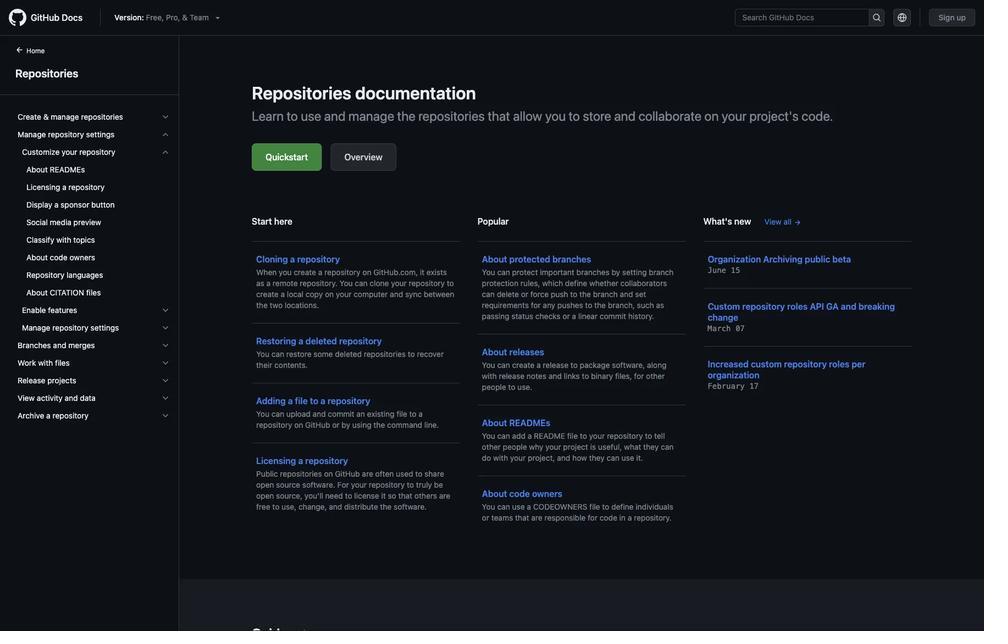 Task type: describe. For each thing, give the bounding box(es) containing it.
repository inside the restoring a deleted repository you can restore some deleted repositories to recover their contents.
[[339, 336, 382, 347]]

classify with topics link
[[13, 232, 174, 249]]

to up truly
[[416, 470, 423, 479]]

select language: current language is english image
[[898, 13, 907, 22]]

social
[[26, 218, 48, 227]]

local
[[287, 290, 304, 299]]

and up overview link
[[324, 108, 346, 124]]

sc 9kayk9 0 image for view activity and data
[[161, 394, 170, 403]]

your down add
[[510, 454, 526, 463]]

github inside licensing a repository public repositories on github are often used to share open source software. for your repository to truly be open source, you'll need to license it so that others are free to use, change, and distribute the software.
[[335, 470, 360, 479]]

repository down often
[[369, 481, 405, 490]]

define inside about protected branches you can protect important branches by setting branch protection rules, which define whether collaborators can delete or force push to the branch and set requirements for any pushes to the branch, such as passing status checks or a linear commit history.
[[565, 279, 588, 288]]

settings for sc 9kayk9 0 image for settings
[[90, 324, 119, 333]]

citation
[[50, 288, 84, 298]]

to right free
[[272, 503, 280, 512]]

repository inside custom repository roles api ga and breaking change march 07
[[743, 301, 785, 312]]

recover
[[417, 350, 444, 359]]

readmes for about readmes
[[50, 165, 85, 174]]

can inside the about releases you can create a release to package software, along with release notes and links to binary files, for other people to use.
[[497, 361, 510, 370]]

a up the 'command'
[[419, 410, 423, 419]]

you inside about readmes you can add a readme file to your repository to tell other people why your project is useful, what they can do with your project, and how they can use it.
[[482, 432, 495, 441]]

create
[[18, 112, 41, 122]]

team
[[190, 13, 209, 22]]

create & manage repositories button
[[13, 108, 174, 126]]

line.
[[425, 421, 439, 430]]

the inside licensing a repository public repositories on github are often used to share open source software. for your repository to truly be open source, you'll need to license it so that others are free to use, change, and distribute the software.
[[380, 503, 392, 512]]

public
[[256, 470, 278, 479]]

archive a repository
[[18, 412, 89, 421]]

about code owners link
[[13, 249, 174, 267]]

sc 9kayk9 0 image inside release projects dropdown button
[[161, 377, 170, 386]]

a left the codeowners
[[527, 503, 531, 512]]

a up upload
[[288, 396, 293, 407]]

an
[[357, 410, 365, 419]]

customize your repository element containing about readmes
[[9, 161, 179, 302]]

create & manage repositories
[[18, 112, 123, 122]]

work with files button
[[13, 355, 174, 372]]

the inside repositories documentation learn to use and manage the repositories that allow you to store and collaborate on your project's code.
[[397, 108, 416, 124]]

locations.
[[285, 301, 319, 310]]

push
[[551, 290, 568, 299]]

sc 9kayk9 0 image inside enable features "dropdown button"
[[161, 306, 170, 315]]

other inside about readmes you can add a readme file to your repository to tell other people why your project is useful, what they can do with your project, and how they can use it.
[[482, 443, 501, 452]]

release projects
[[18, 377, 76, 386]]

roles inside increased custom repository roles per organization february 17
[[829, 359, 850, 370]]

code for about code owners you can use a codeowners file to define individuals or teams that are responsible for code in a repository.
[[510, 489, 530, 500]]

as inside about protected branches you can protect important branches by setting branch protection rules, which define whether collaborators can delete or force push to the branch and set requirements for any pushes to the branch, such as passing status checks or a linear commit history.
[[656, 301, 665, 310]]

with inside about readmes you can add a readme file to your repository to tell other people why your project is useful, what they can do with your project, and how they can use it.
[[493, 454, 508, 463]]

other inside the about releases you can create a release to package software, along with release notes and links to binary files, for other people to use.
[[646, 372, 665, 381]]

1 vertical spatial create
[[256, 290, 279, 299]]

display
[[26, 200, 52, 210]]

linear
[[579, 312, 598, 321]]

a inside "link"
[[54, 200, 59, 210]]

sc 9kayk9 0 image for settings
[[161, 324, 170, 333]]

free,
[[146, 13, 164, 22]]

define inside about code owners you can use a codeowners file to define individuals or teams that are responsible for code in a repository.
[[612, 503, 634, 512]]

repositories for repositories documentation learn to use and manage the repositories that allow you to store and collaborate on your project's code.
[[252, 83, 352, 103]]

by inside about protected branches you can protect important branches by setting branch protection rules, which define whether collaborators can delete or force push to the branch and set requirements for any pushes to the branch, such as passing status checks or a linear commit history.
[[612, 268, 620, 277]]

their
[[256, 361, 272, 370]]

can inside cloning a repository when you create a repository on github.com, it exists as a remote repository. you can clone your repository to create a local copy on your computer and sync between the two locations.
[[355, 279, 368, 288]]

or inside about code owners you can use a codeowners file to define individuals or teams that are responsible for code in a repository.
[[482, 514, 490, 523]]

to inside the restoring a deleted repository you can restore some deleted repositories to recover their contents.
[[408, 350, 415, 359]]

to up linear
[[585, 301, 593, 310]]

your inside dropdown button
[[62, 148, 77, 157]]

custom
[[708, 301, 740, 312]]

a right in
[[628, 514, 632, 523]]

a up copy
[[318, 268, 323, 277]]

0 vertical spatial manage
[[18, 130, 46, 139]]

1 manage repository settings button from the top
[[13, 126, 174, 144]]

two
[[270, 301, 283, 310]]

or down the rules,
[[521, 290, 529, 299]]

can down protection
[[482, 290, 495, 299]]

view activity and data
[[18, 394, 96, 403]]

0 vertical spatial they
[[644, 443, 659, 452]]

release projects button
[[13, 372, 174, 390]]

1 vertical spatial release
[[499, 372, 525, 381]]

use inside about readmes you can add a readme file to your repository to tell other people why your project is useful, what they can do with your project, and how they can use it.
[[622, 454, 635, 463]]

copy
[[306, 290, 323, 299]]

to left store
[[569, 108, 580, 124]]

about for about releases you can create a release to package software, along with release notes and links to binary files, for other people to use.
[[482, 347, 507, 358]]

your down readme
[[546, 443, 561, 452]]

history.
[[629, 312, 655, 321]]

on inside repositories documentation learn to use and manage the repositories that allow you to store and collaborate on your project's code.
[[705, 108, 719, 124]]

documentation
[[355, 83, 476, 103]]

social media preview
[[26, 218, 101, 227]]

sponsor
[[61, 200, 89, 210]]

about for about code owners
[[26, 253, 48, 262]]

0 horizontal spatial they
[[589, 454, 605, 463]]

1 vertical spatial are
[[439, 492, 451, 501]]

the up pushes
[[580, 290, 591, 299]]

1 vertical spatial manage repository settings
[[22, 324, 119, 333]]

commit inside adding a file to a repository you can upload and commit an existing file to a repository on github or by using the command line.
[[328, 410, 355, 419]]

enable
[[22, 306, 46, 315]]

ga
[[827, 301, 839, 312]]

use inside about code owners you can use a codeowners file to define individuals or teams that are responsible for code in a repository.
[[512, 503, 525, 512]]

for inside the about releases you can create a release to package software, along with release notes and links to binary files, for other people to use.
[[634, 372, 644, 381]]

file up upload
[[295, 396, 308, 407]]

on right copy
[[325, 290, 334, 299]]

work
[[18, 359, 36, 368]]

breaking
[[859, 301, 895, 312]]

0 vertical spatial create
[[294, 268, 316, 277]]

about for about readmes you can add a readme file to your repository to tell other people why your project is useful, what they can do with your project, and how they can use it.
[[482, 418, 507, 429]]

to up the 'command'
[[410, 410, 417, 419]]

sc 9kayk9 0 image for archive a repository
[[161, 412, 170, 421]]

2 vertical spatial code
[[600, 514, 618, 523]]

github docs link
[[9, 9, 91, 26]]

can down useful,
[[607, 454, 620, 463]]

customize your repository element containing customize your repository
[[9, 144, 179, 302]]

sign
[[939, 13, 955, 22]]

increased custom repository roles per organization february 17
[[708, 359, 866, 391]]

protect
[[512, 268, 538, 277]]

& inside 'dropdown button'
[[43, 112, 49, 122]]

and inside licensing a repository public repositories on github are often used to share open source software. for your repository to truly be open source, you'll need to license it so that others are free to use, change, and distribute the software.
[[329, 503, 342, 512]]

start here
[[252, 216, 293, 227]]

computer
[[354, 290, 388, 299]]

licensing for licensing a repository public repositories on github are often used to share open source software. for your repository to truly be open source, you'll need to license it so that others are free to use, change, and distribute the software.
[[256, 456, 296, 467]]

or inside adding a file to a repository you can upload and commit an existing file to a repository on github or by using the command line.
[[332, 421, 340, 430]]

use.
[[518, 383, 533, 392]]

you inside repositories documentation learn to use and manage the repositories that allow you to store and collaborate on your project's code.
[[545, 108, 566, 124]]

free
[[256, 503, 270, 512]]

repositories documentation learn to use and manage the repositories that allow you to store and collaborate on your project's code.
[[252, 83, 833, 124]]

file inside about readmes you can add a readme file to your repository to tell other people why your project is useful, what they can do with your project, and how they can use it.
[[567, 432, 578, 441]]

february
[[708, 382, 745, 391]]

to up upload
[[310, 396, 319, 407]]

your left computer
[[336, 290, 352, 299]]

you'll
[[305, 492, 323, 501]]

with inside dropdown button
[[38, 359, 53, 368]]

manage repository settings element for manage
[[9, 126, 179, 337]]

use inside repositories documentation learn to use and manage the repositories that allow you to store and collaborate on your project's code.
[[301, 108, 321, 124]]

repository up copy
[[297, 254, 340, 265]]

custom repository roles api ga and breaking change march 07
[[708, 301, 895, 333]]

you inside the restoring a deleted repository you can restore some deleted repositories to recover their contents.
[[256, 350, 270, 359]]

can up protection
[[497, 268, 510, 277]]

repositories inside repositories documentation learn to use and manage the repositories that allow you to store and collaborate on your project's code.
[[419, 108, 485, 124]]

to right 'links'
[[582, 372, 589, 381]]

to left use.
[[508, 383, 516, 392]]

1 horizontal spatial software.
[[394, 503, 427, 512]]

a inside the about releases you can create a release to package software, along with release notes and links to binary files, for other people to use.
[[537, 361, 541, 370]]

can left add
[[497, 432, 510, 441]]

can inside about code owners you can use a codeowners file to define individuals or teams that are responsible for code in a repository.
[[497, 503, 510, 512]]

and inside about protected branches you can protect important branches by setting branch protection rules, which define whether collaborators can delete or force push to the branch and set requirements for any pushes to the branch, such as passing status checks or a linear commit history.
[[620, 290, 633, 299]]

delete
[[497, 290, 519, 299]]

rules,
[[521, 279, 540, 288]]

to down used at the bottom left
[[407, 481, 414, 490]]

code for about code owners
[[50, 253, 67, 262]]

new
[[735, 216, 752, 227]]

repositories inside 'dropdown button'
[[81, 112, 123, 122]]

owners for about code owners
[[70, 253, 95, 262]]

1 vertical spatial manage
[[22, 324, 50, 333]]

and inside dropdown button
[[65, 394, 78, 403]]

and inside dropdown button
[[53, 341, 66, 350]]

when
[[256, 268, 277, 277]]

sign up
[[939, 13, 966, 22]]

can down tell at the bottom right of page
[[661, 443, 674, 452]]

a inside dropdown button
[[46, 412, 50, 421]]

0 vertical spatial software.
[[302, 481, 335, 490]]

to right learn
[[287, 108, 298, 124]]

your up is
[[589, 432, 605, 441]]

exists
[[427, 268, 447, 277]]

on up clone on the left top of page
[[363, 268, 372, 277]]

repository down features
[[52, 324, 88, 333]]

on inside adding a file to a repository you can upload and commit an existing file to a repository on github or by using the command line.
[[294, 421, 303, 430]]

to up pushes
[[571, 290, 578, 299]]

upload
[[286, 410, 311, 419]]

repository inside "archive a repository" dropdown button
[[53, 412, 89, 421]]

create inside the about releases you can create a release to package software, along with release notes and links to binary files, for other people to use.
[[512, 361, 535, 370]]

view for view activity and data
[[18, 394, 35, 403]]

0 vertical spatial deleted
[[306, 336, 337, 347]]

overview
[[344, 152, 383, 163]]

checks
[[536, 312, 561, 321]]

a down remote
[[281, 290, 285, 299]]

with inside the about releases you can create a release to package software, along with release notes and links to binary files, for other people to use.
[[482, 372, 497, 381]]

people inside the about releases you can create a release to package software, along with release notes and links to binary files, for other people to use.
[[482, 383, 506, 392]]

by inside adding a file to a repository you can upload and commit an existing file to a repository on github or by using the command line.
[[342, 421, 350, 430]]

your inside repositories documentation learn to use and manage the repositories that allow you to store and collaborate on your project's code.
[[722, 108, 747, 124]]

with inside customize your repository 'element'
[[56, 236, 71, 245]]

1 vertical spatial deleted
[[335, 350, 362, 359]]

store
[[583, 108, 612, 124]]

force
[[531, 290, 549, 299]]

what
[[624, 443, 642, 452]]

sc 9kayk9 0 image for merges
[[161, 342, 170, 350]]

custom
[[751, 359, 782, 370]]

a inside about protected branches you can protect important branches by setting branch protection rules, which define whether collaborators can delete or force push to the branch and set requirements for any pushes to the branch, such as passing status checks or a linear commit history.
[[572, 312, 576, 321]]

social media preview link
[[13, 214, 174, 232]]

license
[[354, 492, 379, 501]]

github inside adding a file to a repository you can upload and commit an existing file to a repository on github or by using the command line.
[[305, 421, 330, 430]]

between
[[424, 290, 454, 299]]

to up project
[[580, 432, 587, 441]]

what's
[[704, 216, 732, 227]]

is
[[591, 443, 596, 452]]

1 horizontal spatial branch
[[649, 268, 674, 277]]

source,
[[276, 492, 303, 501]]

release
[[18, 377, 45, 386]]

that inside about code owners you can use a codeowners file to define individuals or teams that are responsible for code in a repository.
[[515, 514, 529, 523]]

repository. inside about code owners you can use a codeowners file to define individuals or teams that are responsible for code in a repository.
[[634, 514, 672, 523]]

you inside cloning a repository when you create a repository on github.com, it exists as a remote repository. you can clone your repository to create a local copy on your computer and sync between the two locations.
[[340, 279, 353, 288]]

restoring
[[256, 336, 296, 347]]

or down pushes
[[563, 312, 570, 321]]

repository up computer
[[325, 268, 361, 277]]

manage inside 'dropdown button'
[[51, 112, 79, 122]]

need
[[325, 492, 343, 501]]

a down the some
[[321, 396, 326, 407]]

readme
[[534, 432, 565, 441]]

repository down exists
[[409, 279, 445, 288]]

0 vertical spatial branches
[[553, 254, 592, 265]]

1 horizontal spatial release
[[543, 361, 569, 370]]

0 vertical spatial &
[[182, 13, 188, 22]]

adding a file to a repository you can upload and commit an existing file to a repository on github or by using the command line.
[[256, 396, 439, 430]]

about readmes
[[26, 165, 85, 174]]

quickstart
[[266, 152, 308, 163]]

collaborate
[[639, 108, 702, 124]]

customize your repository
[[22, 148, 115, 157]]

and right store
[[614, 108, 636, 124]]



Task type: locate. For each thing, give the bounding box(es) containing it.
1 horizontal spatial commit
[[600, 312, 626, 321]]

home
[[26, 47, 45, 54]]

repository.
[[300, 279, 338, 288], [634, 514, 672, 523]]

code up the teams
[[510, 489, 530, 500]]

a up restore
[[299, 336, 303, 347]]

for down force
[[531, 301, 541, 310]]

your down github.com,
[[391, 279, 407, 288]]

repository down computer
[[339, 336, 382, 347]]

0 horizontal spatial release
[[499, 372, 525, 381]]

and inside cloning a repository when you create a repository on github.com, it exists as a remote repository. you can clone your repository to create a local copy on your computer and sync between the two locations.
[[390, 290, 403, 299]]

in
[[620, 514, 626, 523]]

0 vertical spatial are
[[362, 470, 373, 479]]

with right do
[[493, 454, 508, 463]]

use right learn
[[301, 108, 321, 124]]

sc 9kayk9 0 image for customize your repository
[[161, 148, 170, 157]]

sc 9kayk9 0 image inside view activity and data dropdown button
[[161, 394, 170, 403]]

people inside about readmes you can add a readme file to your repository to tell other people why your project is useful, what they can do with your project, and how they can use it.
[[503, 443, 527, 452]]

0 horizontal spatial github
[[31, 12, 60, 23]]

0 horizontal spatial view
[[18, 394, 35, 403]]

branch,
[[608, 301, 635, 310]]

2 horizontal spatial use
[[622, 454, 635, 463]]

0 vertical spatial licensing
[[26, 183, 60, 192]]

and inside the about releases you can create a release to package software, along with release notes and links to binary files, for other people to use.
[[549, 372, 562, 381]]

march
[[708, 324, 731, 333]]

project's
[[750, 108, 799, 124]]

package
[[580, 361, 610, 370]]

view all
[[765, 218, 792, 227]]

requirements
[[482, 301, 529, 310]]

manage down create
[[18, 130, 46, 139]]

about inside the about releases you can create a release to package software, along with release notes and links to binary files, for other people to use.
[[482, 347, 507, 358]]

file up project
[[567, 432, 578, 441]]

work with files
[[18, 359, 70, 368]]

code down classify with topics
[[50, 253, 67, 262]]

0 vertical spatial release
[[543, 361, 569, 370]]

1 horizontal spatial github
[[305, 421, 330, 430]]

repositories inside 'element'
[[15, 67, 78, 79]]

your inside licensing a repository public repositories on github are often used to share open source software. for your repository to truly be open source, you'll need to license it so that others are free to use, change, and distribute the software.
[[351, 481, 367, 490]]

1 vertical spatial they
[[589, 454, 605, 463]]

branch up the collaborators
[[649, 268, 674, 277]]

software. up you'll
[[302, 481, 335, 490]]

or left the teams
[[482, 514, 490, 523]]

you inside cloning a repository when you create a repository on github.com, it exists as a remote repository. you can clone your repository to create a local copy on your computer and sync between the two locations.
[[279, 268, 292, 277]]

1 manage repository settings element from the top
[[9, 126, 179, 337]]

0 vertical spatial repository.
[[300, 279, 338, 288]]

and left 'links'
[[549, 372, 562, 381]]

beta
[[833, 254, 852, 265]]

2 horizontal spatial are
[[532, 514, 543, 523]]

about for about readmes
[[26, 165, 48, 174]]

to left tell at the bottom right of page
[[645, 432, 652, 441]]

0 vertical spatial open
[[256, 481, 274, 490]]

1 horizontal spatial roles
[[829, 359, 850, 370]]

to up 'between'
[[447, 279, 454, 288]]

repository inside increased custom repository roles per organization february 17
[[784, 359, 827, 370]]

per
[[852, 359, 866, 370]]

1 horizontal spatial readmes
[[510, 418, 551, 429]]

1 horizontal spatial that
[[488, 108, 510, 124]]

a up source
[[298, 456, 303, 467]]

2 horizontal spatial for
[[634, 372, 644, 381]]

restore
[[286, 350, 312, 359]]

a right cloning
[[290, 254, 295, 265]]

1 vertical spatial that
[[399, 492, 413, 501]]

on down upload
[[294, 421, 303, 430]]

repositories inside the restoring a deleted repository you can restore some deleted repositories to recover their contents.
[[364, 350, 406, 359]]

define up "push"
[[565, 279, 588, 288]]

are left often
[[362, 470, 373, 479]]

branches
[[18, 341, 51, 350]]

repository inside customize your repository dropdown button
[[79, 148, 115, 157]]

a up notes
[[537, 361, 541, 370]]

it inside licensing a repository public repositories on github are often used to share open source software. for your repository to truly be open source, you'll need to license it so that others are free to use, change, and distribute the software.
[[381, 492, 386, 501]]

can up the teams
[[497, 503, 510, 512]]

branches up important
[[553, 254, 592, 265]]

that inside repositories documentation learn to use and manage the repositories that allow you to store and collaborate on your project's code.
[[488, 108, 510, 124]]

repository languages link
[[13, 267, 174, 284]]

sc 9kayk9 0 image inside branches and merges dropdown button
[[161, 342, 170, 350]]

you inside about code owners you can use a codeowners file to define individuals or teams that are responsible for code in a repository.
[[482, 503, 495, 512]]

0 vertical spatial manage repository settings
[[18, 130, 115, 139]]

deleted right the some
[[335, 350, 362, 359]]

or left using
[[332, 421, 340, 430]]

and right upload
[[313, 410, 326, 419]]

Search GitHub Docs search field
[[736, 9, 869, 26]]

open down public
[[256, 481, 274, 490]]

it inside cloning a repository when you create a repository on github.com, it exists as a remote repository. you can clone your repository to create a local copy on your computer and sync between the two locations.
[[420, 268, 425, 277]]

use
[[301, 108, 321, 124], [622, 454, 635, 463], [512, 503, 525, 512]]

2 manage repository settings element from the top
[[9, 144, 179, 337]]

as down when
[[256, 279, 264, 288]]

owners inside about code owners you can use a codeowners file to define individuals or teams that are responsible for code in a repository.
[[532, 489, 563, 500]]

1 vertical spatial manage repository settings button
[[13, 320, 174, 337]]

a inside licensing a repository public repositories on github are often used to share open source software. for your repository to truly be open source, you'll need to license it so that others are free to use, change, and distribute the software.
[[298, 456, 303, 467]]

0 horizontal spatial manage
[[51, 112, 79, 122]]

1 vertical spatial &
[[43, 112, 49, 122]]

None search field
[[736, 9, 885, 26]]

readmes for about readmes you can add a readme file to your repository to tell other people why your project is useful, what they can do with your project, and how they can use it.
[[510, 418, 551, 429]]

pushes
[[558, 301, 583, 310]]

2 vertical spatial are
[[532, 514, 543, 523]]

display a sponsor button link
[[13, 196, 174, 214]]

files for work with files
[[55, 359, 70, 368]]

4 sc 9kayk9 0 image from the top
[[161, 359, 170, 368]]

command
[[387, 421, 422, 430]]

version:
[[114, 13, 144, 22]]

often
[[375, 470, 394, 479]]

how
[[573, 454, 587, 463]]

1 vertical spatial repositories
[[252, 83, 352, 103]]

manage repository settings element for settings
[[9, 144, 179, 337]]

1 vertical spatial files
[[55, 359, 70, 368]]

sc 9kayk9 0 image for create & manage repositories
[[161, 113, 170, 122]]

repositories inside repositories documentation learn to use and manage the repositories that allow you to store and collaborate on your project's code.
[[252, 83, 352, 103]]

file right the codeowners
[[590, 503, 600, 512]]

roles left per
[[829, 359, 850, 370]]

enable features
[[22, 306, 77, 315]]

that right the teams
[[515, 514, 529, 523]]

manage repository settings element containing customize your repository
[[9, 144, 179, 337]]

code
[[50, 253, 67, 262], [510, 489, 530, 500], [600, 514, 618, 523]]

existing
[[367, 410, 395, 419]]

allow
[[513, 108, 543, 124]]

sc 9kayk9 0 image for files
[[161, 359, 170, 368]]

1 vertical spatial view
[[18, 394, 35, 403]]

docs
[[62, 12, 83, 23]]

repository. inside cloning a repository when you create a repository on github.com, it exists as a remote repository. you can clone your repository to create a local copy on your computer and sync between the two locations.
[[300, 279, 338, 288]]

0 horizontal spatial roles
[[788, 301, 808, 312]]

about for about code owners you can use a codeowners file to define individuals or teams that are responsible for code in a repository.
[[482, 489, 507, 500]]

whether
[[590, 279, 619, 288]]

other down the along
[[646, 372, 665, 381]]

1 horizontal spatial for
[[588, 514, 598, 523]]

for
[[338, 481, 349, 490]]

sc 9kayk9 0 image
[[161, 113, 170, 122], [161, 130, 170, 139], [161, 148, 170, 157], [161, 394, 170, 403], [161, 412, 170, 421]]

a
[[62, 183, 67, 192], [54, 200, 59, 210], [290, 254, 295, 265], [318, 268, 323, 277], [267, 279, 271, 288], [281, 290, 285, 299], [572, 312, 576, 321], [299, 336, 303, 347], [537, 361, 541, 370], [288, 396, 293, 407], [321, 396, 326, 407], [419, 410, 423, 419], [46, 412, 50, 421], [528, 432, 532, 441], [298, 456, 303, 467], [527, 503, 531, 512], [628, 514, 632, 523]]

1 vertical spatial define
[[612, 503, 634, 512]]

or
[[521, 290, 529, 299], [563, 312, 570, 321], [332, 421, 340, 430], [482, 514, 490, 523]]

settings down create & manage repositories 'dropdown button'
[[86, 130, 115, 139]]

1 horizontal spatial owners
[[532, 489, 563, 500]]

5 sc 9kayk9 0 image from the top
[[161, 412, 170, 421]]

files down repository languages link
[[86, 288, 101, 298]]

as right such
[[656, 301, 665, 310]]

files inside customize your repository 'element'
[[86, 288, 101, 298]]

a up display a sponsor button
[[62, 183, 67, 192]]

use up the teams
[[512, 503, 525, 512]]

& right pro,
[[182, 13, 188, 22]]

a down when
[[267, 279, 271, 288]]

0 vertical spatial view
[[765, 218, 782, 227]]

file up the 'command'
[[397, 410, 407, 419]]

1 horizontal spatial are
[[439, 492, 451, 501]]

the down so
[[380, 503, 392, 512]]

licensing inside customize your repository 'element'
[[26, 183, 60, 192]]

0 horizontal spatial that
[[399, 492, 413, 501]]

& right create
[[43, 112, 49, 122]]

and
[[324, 108, 346, 124], [614, 108, 636, 124], [390, 290, 403, 299], [620, 290, 633, 299], [841, 301, 857, 312], [53, 341, 66, 350], [549, 372, 562, 381], [65, 394, 78, 403], [313, 410, 326, 419], [557, 454, 571, 463], [329, 503, 342, 512]]

repository up 07
[[743, 301, 785, 312]]

to down for
[[345, 492, 352, 501]]

repository up customize your repository at the top left
[[48, 130, 84, 139]]

17
[[750, 382, 759, 391]]

your left project's
[[722, 108, 747, 124]]

1 vertical spatial for
[[634, 372, 644, 381]]

that inside licensing a repository public repositories on github are often used to share open source software. for your repository to truly be open source, you'll need to license it so that others are free to use, change, and distribute the software.
[[399, 492, 413, 501]]

a inside the restoring a deleted repository you can restore some deleted repositories to recover their contents.
[[299, 336, 303, 347]]

1 vertical spatial software.
[[394, 503, 427, 512]]

roles inside custom repository roles api ga and breaking change march 07
[[788, 301, 808, 312]]

2 horizontal spatial code
[[600, 514, 618, 523]]

the inside cloning a repository when you create a repository on github.com, it exists as a remote repository. you can clone your repository to create a local copy on your computer and sync between the two locations.
[[256, 301, 268, 310]]

search image
[[873, 13, 882, 22]]

commit inside about protected branches you can protect important branches by setting branch protection rules, which define whether collaborators can delete or force push to the branch and set requirements for any pushes to the branch, such as passing status checks or a linear commit history.
[[600, 312, 626, 321]]

sc 9kayk9 0 image
[[161, 306, 170, 315], [161, 324, 170, 333], [161, 342, 170, 350], [161, 359, 170, 368], [161, 377, 170, 386]]

1 customize your repository element from the top
[[9, 144, 179, 302]]

1 open from the top
[[256, 481, 274, 490]]

readmes inside customize your repository 'element'
[[50, 165, 85, 174]]

0 vertical spatial owners
[[70, 253, 95, 262]]

manage up overview
[[349, 108, 394, 124]]

and inside about readmes you can add a readme file to your repository to tell other people why your project is useful, what they can do with your project, and how they can use it.
[[557, 454, 571, 463]]

with
[[56, 236, 71, 245], [38, 359, 53, 368], [482, 372, 497, 381], [493, 454, 508, 463]]

people
[[482, 383, 506, 392], [503, 443, 527, 452]]

button
[[91, 200, 115, 210]]

0 vertical spatial for
[[531, 301, 541, 310]]

repository down "adding"
[[256, 421, 292, 430]]

software,
[[612, 361, 645, 370]]

0 horizontal spatial readmes
[[50, 165, 85, 174]]

0 vertical spatial as
[[256, 279, 264, 288]]

github up for
[[335, 470, 360, 479]]

links
[[564, 372, 580, 381]]

for inside about protected branches you can protect important branches by setting branch protection rules, which define whether collaborators can delete or force push to the branch and set requirements for any pushes to the branch, such as passing status checks or a linear commit history.
[[531, 301, 541, 310]]

repository inside about readmes you can add a readme file to your repository to tell other people why your project is useful, what they can do with your project, and how they can use it.
[[607, 432, 643, 441]]

to inside cloning a repository when you create a repository on github.com, it exists as a remote repository. you can clone your repository to create a local copy on your computer and sync between the two locations.
[[447, 279, 454, 288]]

0 horizontal spatial branch
[[593, 290, 618, 299]]

repositories
[[419, 108, 485, 124], [81, 112, 123, 122], [364, 350, 406, 359], [280, 470, 322, 479]]

contents.
[[275, 361, 308, 370]]

3 sc 9kayk9 0 image from the top
[[161, 148, 170, 157]]

1 vertical spatial licensing
[[256, 456, 296, 467]]

the inside adding a file to a repository you can upload and commit an existing file to a repository on github or by using the command line.
[[374, 421, 385, 430]]

and down need
[[329, 503, 342, 512]]

2 sc 9kayk9 0 image from the top
[[161, 130, 170, 139]]

roles left api
[[788, 301, 808, 312]]

about inside about protected branches you can protect important branches by setting branch protection rules, which define whether collaborators can delete or force push to the branch and set requirements for any pushes to the branch, such as passing status checks or a linear commit history.
[[482, 254, 507, 265]]

about releases you can create a release to package software, along with release notes and links to binary files, for other people to use.
[[482, 347, 667, 392]]

important
[[540, 268, 575, 277]]

2 vertical spatial for
[[588, 514, 598, 523]]

archiving
[[764, 254, 803, 265]]

0 horizontal spatial owners
[[70, 253, 95, 262]]

repositories up learn
[[252, 83, 352, 103]]

0 horizontal spatial &
[[43, 112, 49, 122]]

repository inside the licensing a repository link
[[69, 183, 105, 192]]

sc 9kayk9 0 image inside "archive a repository" dropdown button
[[161, 412, 170, 421]]

2 horizontal spatial create
[[512, 361, 535, 370]]

1 vertical spatial branch
[[593, 290, 618, 299]]

about citation files
[[26, 288, 101, 298]]

0 horizontal spatial repository.
[[300, 279, 338, 288]]

0 vertical spatial github
[[31, 12, 60, 23]]

for right responsible
[[588, 514, 598, 523]]

2 sc 9kayk9 0 image from the top
[[161, 324, 170, 333]]

and up branch,
[[620, 290, 633, 299]]

about for about protected branches you can protect important branches by setting branch protection rules, which define whether collaborators can delete or force push to the branch and set requirements for any pushes to the branch, such as passing status checks or a linear commit history.
[[482, 254, 507, 265]]

along
[[647, 361, 667, 370]]

that left the 'allow'
[[488, 108, 510, 124]]

code.
[[802, 108, 833, 124]]

are inside about code owners you can use a codeowners file to define individuals or teams that are responsible for code in a repository.
[[532, 514, 543, 523]]

owners inside about code owners link
[[70, 253, 95, 262]]

0 horizontal spatial files
[[55, 359, 70, 368]]

0 vertical spatial by
[[612, 268, 620, 277]]

on inside licensing a repository public repositories on github are often used to share open source software. for your repository to truly be open source, you'll need to license it so that others are free to use, change, and distribute the software.
[[324, 470, 333, 479]]

june 15 element
[[708, 266, 741, 275]]

code inside customize your repository 'element'
[[50, 253, 67, 262]]

manage repository settings button
[[13, 126, 174, 144], [13, 320, 174, 337]]

manage repository settings element containing manage repository settings
[[9, 126, 179, 337]]

1 vertical spatial settings
[[90, 324, 119, 333]]

it.
[[637, 454, 643, 463]]

0 vertical spatial define
[[565, 279, 588, 288]]

useful,
[[598, 443, 622, 452]]

it
[[420, 268, 425, 277], [381, 492, 386, 501]]

repositories for repositories
[[15, 67, 78, 79]]

1 vertical spatial code
[[510, 489, 530, 500]]

passing
[[482, 312, 510, 321]]

using
[[352, 421, 372, 430]]

0 horizontal spatial by
[[342, 421, 350, 430]]

2 manage repository settings button from the top
[[13, 320, 174, 337]]

manage up the branches
[[22, 324, 50, 333]]

to up 'links'
[[571, 361, 578, 370]]

2 open from the top
[[256, 492, 274, 501]]

tell
[[655, 432, 665, 441]]

0 horizontal spatial licensing
[[26, 183, 60, 192]]

repositories element
[[0, 45, 179, 631]]

languages
[[67, 271, 103, 280]]

0 horizontal spatial repositories
[[15, 67, 78, 79]]

0 horizontal spatial are
[[362, 470, 373, 479]]

your up 'about readmes'
[[62, 148, 77, 157]]

github.com,
[[374, 268, 418, 277]]

repository down view activity and data
[[53, 412, 89, 421]]

a right archive
[[46, 412, 50, 421]]

0 vertical spatial you
[[545, 108, 566, 124]]

about for about citation files
[[26, 288, 48, 298]]

customize your repository element
[[9, 144, 179, 302], [9, 161, 179, 302]]

view activity and data button
[[13, 390, 174, 408]]

sync
[[405, 290, 422, 299]]

1 vertical spatial use
[[622, 454, 635, 463]]

software. down others
[[394, 503, 427, 512]]

2 vertical spatial that
[[515, 514, 529, 523]]

1 sc 9kayk9 0 image from the top
[[161, 306, 170, 315]]

0 vertical spatial use
[[301, 108, 321, 124]]

0 vertical spatial code
[[50, 253, 67, 262]]

files inside dropdown button
[[55, 359, 70, 368]]

branch down whether
[[593, 290, 618, 299]]

licensing for licensing a repository
[[26, 183, 60, 192]]

2 horizontal spatial that
[[515, 514, 529, 523]]

1 horizontal spatial &
[[182, 13, 188, 22]]

use,
[[282, 503, 297, 512]]

setting
[[623, 268, 647, 277]]

status
[[512, 312, 534, 321]]

1 horizontal spatial code
[[510, 489, 530, 500]]

a inside about readmes you can add a readme file to your repository to tell other people why your project is useful, what they can do with your project, and how they can use it.
[[528, 432, 532, 441]]

1 horizontal spatial view
[[765, 218, 782, 227]]

0 horizontal spatial it
[[381, 492, 386, 501]]

repository up the an
[[328, 396, 371, 407]]

create
[[294, 268, 316, 277], [256, 290, 279, 299], [512, 361, 535, 370]]

1 horizontal spatial files
[[86, 288, 101, 298]]

0 vertical spatial readmes
[[50, 165, 85, 174]]

licensing inside licensing a repository public repositories on github are often used to share open source software. for your repository to truly be open source, you'll need to license it so that others are free to use, change, and distribute the software.
[[256, 456, 296, 467]]

1 horizontal spatial by
[[612, 268, 620, 277]]

owners up the codeowners
[[532, 489, 563, 500]]

manage inside repositories documentation learn to use and manage the repositories that allow you to store and collaborate on your project's code.
[[349, 108, 394, 124]]

0 vertical spatial repositories
[[15, 67, 78, 79]]

you inside the about releases you can create a release to package software, along with release notes and links to binary files, for other people to use.
[[482, 361, 495, 370]]

and inside adding a file to a repository you can upload and commit an existing file to a repository on github or by using the command line.
[[313, 410, 326, 419]]

can inside adding a file to a repository you can upload and commit an existing file to a repository on github or by using the command line.
[[272, 410, 284, 419]]

2 customize your repository element from the top
[[9, 161, 179, 302]]

so
[[388, 492, 396, 501]]

file inside about code owners you can use a codeowners file to define individuals or teams that are responsible for code in a repository.
[[590, 503, 600, 512]]

with left notes
[[482, 372, 497, 381]]

1 sc 9kayk9 0 image from the top
[[161, 113, 170, 122]]

the left two at top
[[256, 301, 268, 310]]

teams
[[492, 514, 513, 523]]

can down "adding"
[[272, 410, 284, 419]]

0 vertical spatial manage repository settings button
[[13, 126, 174, 144]]

cloning
[[256, 254, 288, 265]]

0 horizontal spatial commit
[[328, 410, 355, 419]]

create up two at top
[[256, 290, 279, 299]]

sc 9kayk9 0 image inside work with files dropdown button
[[161, 359, 170, 368]]

start
[[252, 216, 272, 227]]

0 horizontal spatial for
[[531, 301, 541, 310]]

and left how
[[557, 454, 571, 463]]

february 17 element
[[708, 382, 759, 391]]

can inside the restoring a deleted repository you can restore some deleted repositories to recover their contents.
[[272, 350, 284, 359]]

view inside dropdown button
[[18, 394, 35, 403]]

preview
[[74, 218, 101, 227]]

to left recover
[[408, 350, 415, 359]]

owners for about code owners you can use a codeowners file to define individuals or teams that are responsible for code in a repository.
[[532, 489, 563, 500]]

3 sc 9kayk9 0 image from the top
[[161, 342, 170, 350]]

be
[[434, 481, 443, 490]]

1 horizontal spatial as
[[656, 301, 665, 310]]

the up linear
[[595, 301, 606, 310]]

5 sc 9kayk9 0 image from the top
[[161, 377, 170, 386]]

all
[[784, 218, 792, 227]]

0 vertical spatial commit
[[600, 312, 626, 321]]

licensing a repository public repositories on github are often used to share open source software. for your repository to truly be open source, you'll need to license it so that others are free to use, change, and distribute the software.
[[256, 456, 451, 512]]

you down "adding"
[[256, 410, 270, 419]]

1 vertical spatial people
[[503, 443, 527, 452]]

about code owners you can use a codeowners file to define individuals or teams that are responsible for code in a repository.
[[482, 489, 674, 523]]

as inside cloning a repository when you create a repository on github.com, it exists as a remote repository. you can clone your repository to create a local copy on your computer and sync between the two locations.
[[256, 279, 264, 288]]

0 vertical spatial roles
[[788, 301, 808, 312]]

0 vertical spatial files
[[86, 288, 101, 298]]

triangle down image
[[213, 13, 222, 22]]

sc 9kayk9 0 image inside customize your repository dropdown button
[[161, 148, 170, 157]]

up
[[957, 13, 966, 22]]

on up need
[[324, 470, 333, 479]]

march 07 element
[[708, 324, 745, 333]]

you inside adding a file to a repository you can upload and commit an existing file to a repository on github or by using the command line.
[[256, 410, 270, 419]]

4 sc 9kayk9 0 image from the top
[[161, 394, 170, 403]]

about up do
[[482, 418, 507, 429]]

to
[[287, 108, 298, 124], [569, 108, 580, 124], [447, 279, 454, 288], [571, 290, 578, 299], [585, 301, 593, 310], [408, 350, 415, 359], [571, 361, 578, 370], [582, 372, 589, 381], [508, 383, 516, 392], [310, 396, 319, 407], [410, 410, 417, 419], [580, 432, 587, 441], [645, 432, 652, 441], [416, 470, 423, 479], [407, 481, 414, 490], [345, 492, 352, 501], [272, 503, 280, 512], [602, 503, 610, 512]]

branches and merges button
[[13, 337, 174, 355]]

about up the teams
[[482, 489, 507, 500]]

settings down enable features "dropdown button"
[[90, 324, 119, 333]]

repositories inside licensing a repository public repositories on github are often used to share open source software. for your repository to truly be open source, you'll need to license it so that others are free to use, change, and distribute the software.
[[280, 470, 322, 479]]

files,
[[615, 372, 632, 381]]

with down social media preview
[[56, 236, 71, 245]]

1 vertical spatial other
[[482, 443, 501, 452]]

settings for sc 9kayk9 0 icon for manage repository settings
[[86, 130, 115, 139]]

repository up for
[[305, 456, 348, 467]]

settings
[[86, 130, 115, 139], [90, 324, 119, 333]]

view for view all
[[765, 218, 782, 227]]

0 vertical spatial branch
[[649, 268, 674, 277]]

files for about citation files
[[86, 288, 101, 298]]

organization archiving public beta june 15
[[708, 254, 852, 275]]

1 horizontal spatial use
[[512, 503, 525, 512]]

licensing up public
[[256, 456, 296, 467]]

why
[[529, 443, 544, 452]]

repository. up copy
[[300, 279, 338, 288]]

sc 9kayk9 0 image for manage repository settings
[[161, 130, 170, 139]]

0 vertical spatial settings
[[86, 130, 115, 139]]

features
[[48, 306, 77, 315]]

0 vertical spatial that
[[488, 108, 510, 124]]

licensing a repository
[[26, 183, 105, 192]]

to inside about code owners you can use a codeowners file to define individuals or teams that are responsible for code in a repository.
[[602, 503, 610, 512]]

can up computer
[[355, 279, 368, 288]]

for inside about code owners you can use a codeowners file to define individuals or teams that are responsible for code in a repository.
[[588, 514, 598, 523]]

by up whether
[[612, 268, 620, 277]]

you up the teams
[[482, 503, 495, 512]]

view left the all
[[765, 218, 782, 227]]

they down is
[[589, 454, 605, 463]]

1 vertical spatial readmes
[[510, 418, 551, 429]]

release up 'links'
[[543, 361, 569, 370]]

0 horizontal spatial software.
[[302, 481, 335, 490]]

customize
[[22, 148, 60, 157]]

1 vertical spatial by
[[342, 421, 350, 430]]

0 vertical spatial people
[[482, 383, 506, 392]]

and left merges
[[53, 341, 66, 350]]

your
[[722, 108, 747, 124], [62, 148, 77, 157], [391, 279, 407, 288], [336, 290, 352, 299], [589, 432, 605, 441], [546, 443, 561, 452], [510, 454, 526, 463], [351, 481, 367, 490]]

do
[[482, 454, 491, 463]]

and inside custom repository roles api ga and breaking change march 07
[[841, 301, 857, 312]]

you inside about protected branches you can protect important branches by setting branch protection rules, which define whether collaborators can delete or force push to the branch and set requirements for any pushes to the branch, such as passing status checks or a linear commit history.
[[482, 268, 495, 277]]

manage repository settings element
[[9, 126, 179, 337], [9, 144, 179, 337]]

commit down branch,
[[600, 312, 626, 321]]

software.
[[302, 481, 335, 490], [394, 503, 427, 512]]

pro,
[[166, 13, 180, 22]]

1 vertical spatial branches
[[577, 268, 610, 277]]

1 horizontal spatial licensing
[[256, 456, 296, 467]]



Task type: vqa. For each thing, say whether or not it's contained in the screenshot.
About associated with About releases You can create a release to package software, along with release notes and links to binary files, for other people to use.
yes



